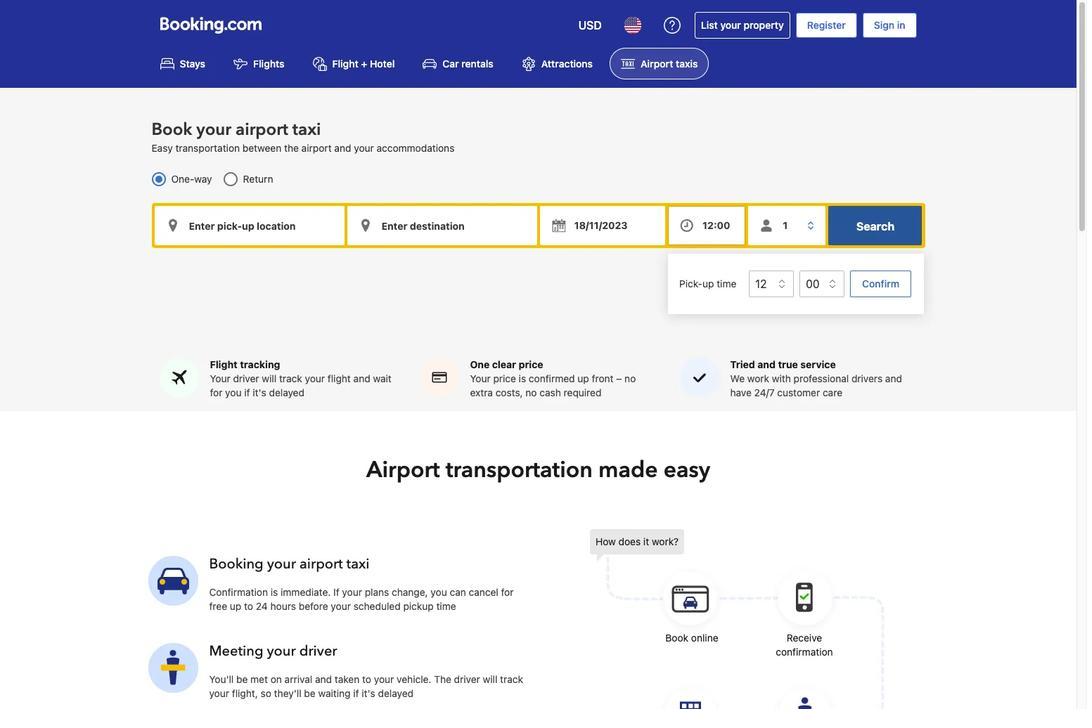 Task type: describe. For each thing, give the bounding box(es) containing it.
it's inside flight tracking your driver will track your flight and wait for you if it's delayed
[[253, 387, 266, 399]]

Enter destination text field
[[347, 206, 537, 246]]

12:00 button
[[668, 206, 746, 246]]

meeting your driver
[[209, 642, 337, 661]]

extra
[[470, 387, 493, 399]]

flight tracking your driver will track your flight and wait for you if it's delayed
[[210, 358, 392, 399]]

the
[[284, 142, 299, 154]]

sign in link
[[863, 13, 917, 38]]

the
[[434, 674, 451, 686]]

on
[[271, 674, 282, 686]]

booking.com online hotel reservations image
[[160, 17, 261, 34]]

can
[[450, 586, 466, 598]]

24/7
[[754, 387, 775, 399]]

does
[[619, 536, 641, 548]]

flight + hotel link
[[301, 48, 406, 80]]

accommodations
[[377, 142, 455, 154]]

car rentals
[[443, 58, 494, 70]]

customer
[[777, 387, 820, 399]]

flight + hotel
[[332, 58, 395, 70]]

and up work on the bottom right of the page
[[758, 358, 776, 370]]

pick-
[[680, 278, 703, 290]]

time inside confirmation is immediate. if your plans change, you can cancel for free up to 24 hours before your scheduled pickup time
[[436, 600, 456, 612]]

airport for airport taxis
[[641, 58, 673, 70]]

airport for airport transportation made easy
[[366, 455, 440, 486]]

1 horizontal spatial be
[[304, 688, 316, 700]]

your inside flight tracking your driver will track your flight and wait for you if it's delayed
[[210, 373, 230, 385]]

taken
[[335, 674, 360, 686]]

list your property
[[701, 19, 784, 31]]

drivers
[[852, 373, 883, 385]]

confirm
[[862, 278, 900, 290]]

search button
[[829, 206, 922, 246]]

you'll
[[209, 674, 234, 686]]

flights link
[[222, 48, 296, 80]]

made
[[598, 455, 658, 486]]

book online
[[666, 632, 719, 644]]

immediate.
[[281, 586, 331, 598]]

delayed inside flight tracking your driver will track your flight and wait for you if it's delayed
[[269, 387, 305, 399]]

your left vehicle.
[[374, 674, 394, 686]]

booking your airport taxi
[[209, 555, 370, 574]]

is inside confirmation is immediate. if your plans change, you can cancel for free up to 24 hours before your scheduled pickup time
[[271, 586, 278, 598]]

have
[[730, 387, 752, 399]]

how
[[596, 536, 616, 548]]

flight for flight + hotel
[[332, 58, 359, 70]]

work?
[[652, 536, 679, 548]]

plans
[[365, 586, 389, 598]]

service
[[801, 358, 836, 370]]

you inside confirmation is immediate. if your plans change, you can cancel for free up to 24 hours before your scheduled pickup time
[[431, 586, 447, 598]]

your down if at bottom left
[[331, 600, 351, 612]]

0 vertical spatial no
[[625, 373, 636, 385]]

if inside the you'll be met on arrival and taken to your vehicle. the driver will track your flight, so they'll be waiting if it's delayed
[[353, 688, 359, 700]]

tried
[[730, 358, 755, 370]]

cancel
[[469, 586, 499, 598]]

pick-up time
[[680, 278, 737, 290]]

1 vertical spatial airport
[[301, 142, 332, 154]]

hours
[[270, 600, 296, 612]]

usd button
[[570, 8, 610, 42]]

receive
[[787, 632, 822, 644]]

one clear price your price is confirmed up front – no extra costs, no cash required
[[470, 358, 636, 399]]

clear
[[492, 358, 516, 370]]

airport for booking
[[300, 555, 343, 574]]

wait
[[373, 373, 392, 385]]

1 vertical spatial price
[[493, 373, 516, 385]]

to inside the you'll be met on arrival and taken to your vehicle. the driver will track your flight, so they'll be waiting if it's delayed
[[362, 674, 371, 686]]

booking
[[209, 555, 264, 574]]

if
[[333, 586, 339, 598]]

confirmation
[[776, 646, 833, 658]]

1 vertical spatial transportation
[[446, 455, 593, 486]]

18/11/2023
[[574, 220, 628, 232]]

book your airport taxi easy transportation between the airport and your accommodations
[[152, 118, 455, 154]]

it
[[643, 536, 649, 548]]

professional
[[794, 373, 849, 385]]

list
[[701, 19, 718, 31]]

flight for flight tracking your driver will track your flight and wait for you if it's delayed
[[210, 358, 238, 370]]

one-
[[171, 173, 194, 185]]

free
[[209, 600, 227, 612]]

18/11/2023 button
[[540, 206, 665, 246]]

car rentals link
[[412, 48, 505, 80]]

0 vertical spatial time
[[717, 278, 737, 290]]

scheduled
[[354, 600, 401, 612]]

meeting
[[209, 642, 263, 661]]

sign
[[874, 19, 895, 31]]

your down the you'll
[[209, 688, 229, 700]]

confirmed
[[529, 373, 575, 385]]

transportation inside book your airport taxi easy transportation between the airport and your accommodations
[[175, 142, 240, 154]]

your up way
[[196, 118, 231, 142]]

receive confirmation
[[776, 632, 833, 658]]

your up immediate.
[[267, 555, 296, 574]]

confirm button
[[850, 271, 912, 298]]

between
[[243, 142, 282, 154]]

easy
[[664, 455, 710, 486]]

they'll
[[274, 688, 301, 700]]

is inside one clear price your price is confirmed up front – no extra costs, no cash required
[[519, 373, 526, 385]]

booking airport taxi image for booking your airport taxi
[[148, 556, 198, 606]]

and inside the you'll be met on arrival and taken to your vehicle. the driver will track your flight, so they'll be waiting if it's delayed
[[315, 674, 332, 686]]

vehicle.
[[397, 674, 431, 686]]

costs,
[[496, 387, 523, 399]]

your right list
[[721, 19, 741, 31]]

Enter pick-up location text field
[[154, 206, 344, 246]]

pickup
[[403, 600, 434, 612]]

stays link
[[149, 48, 217, 80]]

property
[[744, 19, 784, 31]]

attractions
[[541, 58, 593, 70]]

tried and true service we work with professional drivers and have 24/7 customer care
[[730, 358, 902, 399]]

taxi for book
[[292, 118, 321, 142]]



Task type: locate. For each thing, give the bounding box(es) containing it.
0 horizontal spatial your
[[210, 373, 230, 385]]

sign in
[[874, 19, 906, 31]]

flight,
[[232, 688, 258, 700]]

true
[[778, 358, 798, 370]]

1 horizontal spatial transportation
[[446, 455, 593, 486]]

cash
[[540, 387, 561, 399]]

easy
[[152, 142, 173, 154]]

0 vertical spatial if
[[244, 387, 250, 399]]

if down tracking
[[244, 387, 250, 399]]

2 your from the left
[[470, 373, 491, 385]]

confirmation is immediate. if your plans change, you can cancel for free up to 24 hours before your scheduled pickup time
[[209, 586, 514, 612]]

0 horizontal spatial will
[[262, 373, 277, 385]]

you down tracking
[[225, 387, 242, 399]]

how does it work?
[[596, 536, 679, 548]]

work
[[748, 373, 769, 385]]

book for your
[[152, 118, 192, 142]]

2 vertical spatial up
[[230, 600, 241, 612]]

it's right the waiting
[[362, 688, 375, 700]]

taxi up the
[[292, 118, 321, 142]]

delayed down tracking
[[269, 387, 305, 399]]

flights
[[253, 58, 285, 70]]

and inside book your airport taxi easy transportation between the airport and your accommodations
[[334, 142, 351, 154]]

driver inside flight tracking your driver will track your flight and wait for you if it's delayed
[[233, 373, 259, 385]]

flight inside flight tracking your driver will track your flight and wait for you if it's delayed
[[210, 358, 238, 370]]

and
[[334, 142, 351, 154], [758, 358, 776, 370], [354, 373, 370, 385], [885, 373, 902, 385], [315, 674, 332, 686]]

register
[[807, 19, 846, 31]]

0 horizontal spatial price
[[493, 373, 516, 385]]

0 vertical spatial flight
[[332, 58, 359, 70]]

one
[[470, 358, 490, 370]]

before
[[299, 600, 328, 612]]

taxi up plans
[[346, 555, 370, 574]]

rentals
[[462, 58, 494, 70]]

confirmation
[[209, 586, 268, 598]]

track right the
[[500, 674, 523, 686]]

your left accommodations
[[354, 142, 374, 154]]

online
[[691, 632, 719, 644]]

0 vertical spatial will
[[262, 373, 277, 385]]

0 vertical spatial for
[[210, 387, 223, 399]]

2 vertical spatial driver
[[454, 674, 480, 686]]

1 horizontal spatial your
[[470, 373, 491, 385]]

1 horizontal spatial for
[[501, 586, 514, 598]]

your left flight
[[305, 373, 325, 385]]

it's down tracking
[[253, 387, 266, 399]]

your right if at bottom left
[[342, 586, 362, 598]]

1 vertical spatial taxi
[[346, 555, 370, 574]]

1 horizontal spatial if
[[353, 688, 359, 700]]

track inside flight tracking your driver will track your flight and wait for you if it's delayed
[[279, 373, 302, 385]]

0 horizontal spatial flight
[[210, 358, 238, 370]]

0 horizontal spatial it's
[[253, 387, 266, 399]]

–
[[616, 373, 622, 385]]

0 horizontal spatial is
[[271, 586, 278, 598]]

up down the 12:00 button
[[703, 278, 714, 290]]

be
[[236, 674, 248, 686], [304, 688, 316, 700]]

and right drivers
[[885, 373, 902, 385]]

up inside confirmation is immediate. if your plans change, you can cancel for free up to 24 hours before your scheduled pickup time
[[230, 600, 241, 612]]

you inside flight tracking your driver will track your flight and wait for you if it's delayed
[[225, 387, 242, 399]]

track inside the you'll be met on arrival and taken to your vehicle. the driver will track your flight, so they'll be waiting if it's delayed
[[500, 674, 523, 686]]

time down can
[[436, 600, 456, 612]]

return
[[243, 173, 273, 185]]

0 horizontal spatial you
[[225, 387, 242, 399]]

airport up 'between'
[[236, 118, 288, 142]]

delayed
[[269, 387, 305, 399], [378, 688, 414, 700]]

to right taken
[[362, 674, 371, 686]]

your inside one clear price your price is confirmed up front – no extra costs, no cash required
[[470, 373, 491, 385]]

1 vertical spatial no
[[526, 387, 537, 399]]

1 vertical spatial you
[[431, 586, 447, 598]]

0 vertical spatial it's
[[253, 387, 266, 399]]

no right –
[[625, 373, 636, 385]]

1 vertical spatial if
[[353, 688, 359, 700]]

taxi inside book your airport taxi easy transportation between the airport and your accommodations
[[292, 118, 321, 142]]

0 horizontal spatial up
[[230, 600, 241, 612]]

0 horizontal spatial track
[[279, 373, 302, 385]]

1 vertical spatial time
[[436, 600, 456, 612]]

1 vertical spatial will
[[483, 674, 498, 686]]

up up required
[[578, 373, 589, 385]]

to
[[244, 600, 253, 612], [362, 674, 371, 686]]

book
[[152, 118, 192, 142], [666, 632, 689, 644]]

register link
[[796, 13, 857, 38]]

be up flight,
[[236, 674, 248, 686]]

is up costs,
[[519, 373, 526, 385]]

book inside book your airport taxi easy transportation between the airport and your accommodations
[[152, 118, 192, 142]]

driver down tracking
[[233, 373, 259, 385]]

1 horizontal spatial price
[[519, 358, 543, 370]]

0 horizontal spatial be
[[236, 674, 248, 686]]

1 your from the left
[[210, 373, 230, 385]]

1 horizontal spatial to
[[362, 674, 371, 686]]

2 horizontal spatial driver
[[454, 674, 480, 686]]

1 horizontal spatial will
[[483, 674, 498, 686]]

1 vertical spatial airport
[[366, 455, 440, 486]]

for inside confirmation is immediate. if your plans change, you can cancel for free up to 24 hours before your scheduled pickup time
[[501, 586, 514, 598]]

you left can
[[431, 586, 447, 598]]

1 horizontal spatial it's
[[362, 688, 375, 700]]

1 vertical spatial delayed
[[378, 688, 414, 700]]

airport for book
[[236, 118, 288, 142]]

1 horizontal spatial taxi
[[346, 555, 370, 574]]

way
[[194, 173, 212, 185]]

and right the
[[334, 142, 351, 154]]

1 vertical spatial is
[[271, 586, 278, 598]]

you
[[225, 387, 242, 399], [431, 586, 447, 598]]

it's
[[253, 387, 266, 399], [362, 688, 375, 700]]

taxis
[[676, 58, 698, 70]]

time
[[717, 278, 737, 290], [436, 600, 456, 612]]

0 horizontal spatial if
[[244, 387, 250, 399]]

driver right the
[[454, 674, 480, 686]]

up down confirmation
[[230, 600, 241, 612]]

and up the waiting
[[315, 674, 332, 686]]

0 vertical spatial be
[[236, 674, 248, 686]]

1 horizontal spatial no
[[625, 373, 636, 385]]

is
[[519, 373, 526, 385], [271, 586, 278, 598]]

0 vertical spatial transportation
[[175, 142, 240, 154]]

1 vertical spatial it's
[[362, 688, 375, 700]]

0 horizontal spatial delayed
[[269, 387, 305, 399]]

price
[[519, 358, 543, 370], [493, 373, 516, 385]]

list your property link
[[695, 12, 790, 39]]

flight left +
[[332, 58, 359, 70]]

be down the arrival at left bottom
[[304, 688, 316, 700]]

airport right the
[[301, 142, 332, 154]]

and left wait
[[354, 373, 370, 385]]

to inside confirmation is immediate. if your plans change, you can cancel for free up to 24 hours before your scheduled pickup time
[[244, 600, 253, 612]]

change,
[[392, 586, 428, 598]]

0 vertical spatial track
[[279, 373, 302, 385]]

1 vertical spatial track
[[500, 674, 523, 686]]

if inside flight tracking your driver will track your flight and wait for you if it's delayed
[[244, 387, 250, 399]]

+
[[361, 58, 367, 70]]

for for flight tracking your driver will track your flight and wait for you if it's delayed
[[210, 387, 223, 399]]

flight inside flight + hotel link
[[332, 58, 359, 70]]

0 vertical spatial delayed
[[269, 387, 305, 399]]

0 vertical spatial airport
[[236, 118, 288, 142]]

0 vertical spatial driver
[[233, 373, 259, 385]]

no left cash
[[526, 387, 537, 399]]

0 horizontal spatial taxi
[[292, 118, 321, 142]]

your inside flight tracking your driver will track your flight and wait for you if it's delayed
[[305, 373, 325, 385]]

0 horizontal spatial book
[[152, 118, 192, 142]]

transportation
[[175, 142, 240, 154], [446, 455, 593, 486]]

flight
[[328, 373, 351, 385]]

no
[[625, 373, 636, 385], [526, 387, 537, 399]]

0 vertical spatial taxi
[[292, 118, 321, 142]]

booking airport taxi image for meeting your driver
[[148, 644, 198, 694]]

1 vertical spatial for
[[501, 586, 514, 598]]

1 horizontal spatial track
[[500, 674, 523, 686]]

0 vertical spatial you
[[225, 387, 242, 399]]

book left online
[[666, 632, 689, 644]]

one-way
[[171, 173, 212, 185]]

1 vertical spatial up
[[578, 373, 589, 385]]

driver up the arrival at left bottom
[[299, 642, 337, 661]]

0 horizontal spatial no
[[526, 387, 537, 399]]

0 vertical spatial up
[[703, 278, 714, 290]]

so
[[261, 688, 271, 700]]

0 horizontal spatial for
[[210, 387, 223, 399]]

1 horizontal spatial is
[[519, 373, 526, 385]]

is up hours
[[271, 586, 278, 598]]

will down tracking
[[262, 373, 277, 385]]

1 horizontal spatial driver
[[299, 642, 337, 661]]

required
[[564, 387, 602, 399]]

delayed inside the you'll be met on arrival and taken to your vehicle. the driver will track your flight, so they'll be waiting if it's delayed
[[378, 688, 414, 700]]

0 vertical spatial airport
[[641, 58, 673, 70]]

and inside flight tracking your driver will track your flight and wait for you if it's delayed
[[354, 373, 370, 385]]

delayed down vehicle.
[[378, 688, 414, 700]]

0 horizontal spatial transportation
[[175, 142, 240, 154]]

it's inside the you'll be met on arrival and taken to your vehicle. the driver will track your flight, so they'll be waiting if it's delayed
[[362, 688, 375, 700]]

flight left tracking
[[210, 358, 238, 370]]

1 horizontal spatial delayed
[[378, 688, 414, 700]]

will inside flight tracking your driver will track your flight and wait for you if it's delayed
[[262, 373, 277, 385]]

1 horizontal spatial airport
[[641, 58, 673, 70]]

track
[[279, 373, 302, 385], [500, 674, 523, 686]]

1 vertical spatial driver
[[299, 642, 337, 661]]

if down taken
[[353, 688, 359, 700]]

car
[[443, 58, 459, 70]]

1 horizontal spatial you
[[431, 586, 447, 598]]

2 vertical spatial airport
[[300, 555, 343, 574]]

price down clear
[[493, 373, 516, 385]]

with
[[772, 373, 791, 385]]

track down tracking
[[279, 373, 302, 385]]

1 horizontal spatial book
[[666, 632, 689, 644]]

your up on
[[267, 642, 296, 661]]

0 horizontal spatial driver
[[233, 373, 259, 385]]

0 horizontal spatial airport
[[366, 455, 440, 486]]

waiting
[[318, 688, 351, 700]]

for for confirmation is immediate. if your plans change, you can cancel for free up to 24 hours before your scheduled pickup time
[[501, 586, 514, 598]]

1 horizontal spatial up
[[578, 373, 589, 385]]

search
[[857, 220, 895, 233]]

for inside flight tracking your driver will track your flight and wait for you if it's delayed
[[210, 387, 223, 399]]

usd
[[579, 19, 602, 32]]

you'll be met on arrival and taken to your vehicle. the driver will track your flight, so they'll be waiting if it's delayed
[[209, 674, 523, 700]]

driver
[[233, 373, 259, 385], [299, 642, 337, 661], [454, 674, 480, 686]]

hotel
[[370, 58, 395, 70]]

to left 24
[[244, 600, 253, 612]]

0 vertical spatial is
[[519, 373, 526, 385]]

driver inside the you'll be met on arrival and taken to your vehicle. the driver will track your flight, so they'll be waiting if it's delayed
[[454, 674, 480, 686]]

care
[[823, 387, 843, 399]]

booking airport taxi image
[[590, 529, 885, 710], [148, 556, 198, 606], [148, 644, 198, 694]]

2 horizontal spatial up
[[703, 278, 714, 290]]

0 vertical spatial to
[[244, 600, 253, 612]]

1 vertical spatial flight
[[210, 358, 238, 370]]

time right pick-
[[717, 278, 737, 290]]

1 vertical spatial book
[[666, 632, 689, 644]]

front
[[592, 373, 614, 385]]

price up confirmed
[[519, 358, 543, 370]]

met
[[250, 674, 268, 686]]

1 vertical spatial be
[[304, 688, 316, 700]]

1 horizontal spatial flight
[[332, 58, 359, 70]]

will inside the you'll be met on arrival and taken to your vehicle. the driver will track your flight, so they'll be waiting if it's delayed
[[483, 674, 498, 686]]

airport taxis link
[[610, 48, 709, 80]]

arrival
[[285, 674, 312, 686]]

we
[[730, 373, 745, 385]]

0 vertical spatial price
[[519, 358, 543, 370]]

1 vertical spatial to
[[362, 674, 371, 686]]

up inside one clear price your price is confirmed up front – no extra costs, no cash required
[[578, 373, 589, 385]]

in
[[897, 19, 906, 31]]

book for online
[[666, 632, 689, 644]]

0 horizontal spatial to
[[244, 600, 253, 612]]

1 horizontal spatial time
[[717, 278, 737, 290]]

taxi for booking
[[346, 555, 370, 574]]

0 horizontal spatial time
[[436, 600, 456, 612]]

0 vertical spatial book
[[152, 118, 192, 142]]

flight
[[332, 58, 359, 70], [210, 358, 238, 370]]

will right the
[[483, 674, 498, 686]]

book up easy
[[152, 118, 192, 142]]

airport up if at bottom left
[[300, 555, 343, 574]]



Task type: vqa. For each thing, say whether or not it's contained in the screenshot.
the it's
yes



